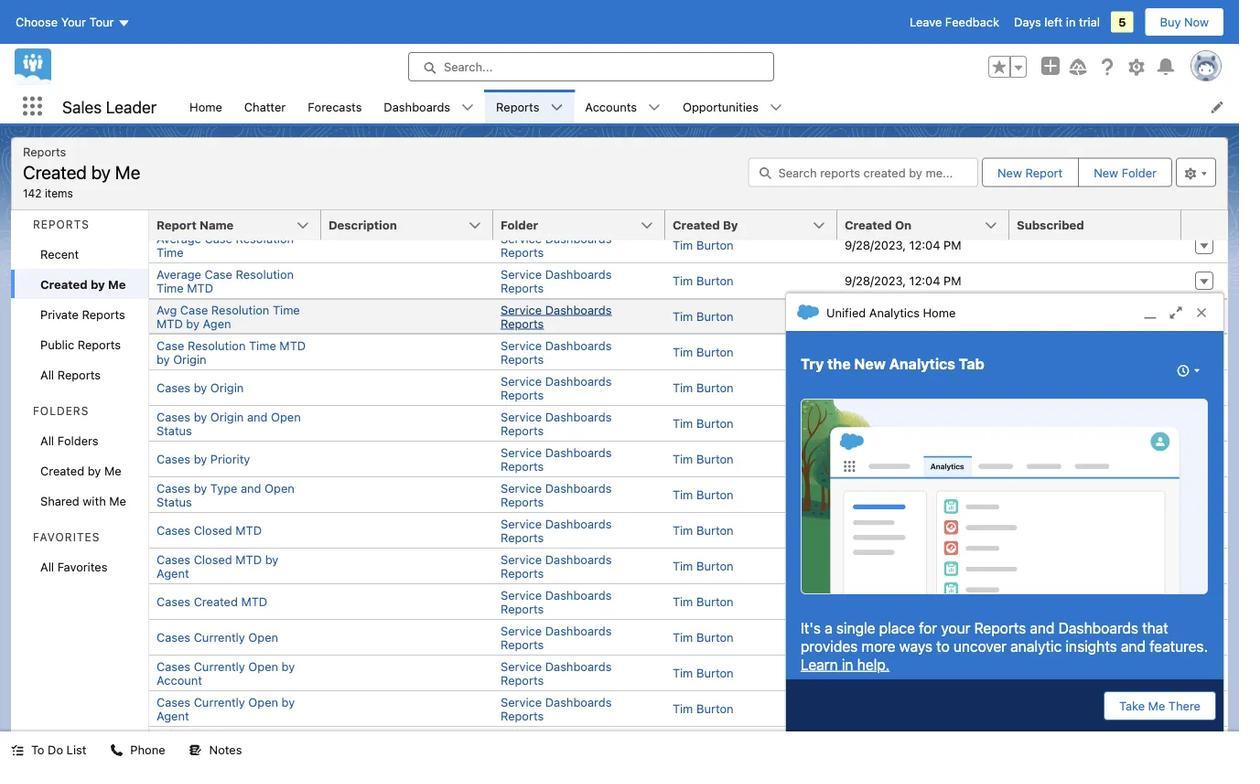 Task type: vqa. For each thing, say whether or not it's contained in the screenshot.
What I Follow link at the left top of page
no



Task type: describe. For each thing, give the bounding box(es) containing it.
reports created by me 142 items
[[23, 145, 140, 200]]

tim burton for average case resolution time
[[673, 238, 734, 252]]

origin inside cases currently open by origin
[[156, 745, 190, 759]]

reports inside the private reports link
[[82, 308, 125, 321]]

cases currently open by origin link
[[156, 731, 295, 759]]

items
[[45, 187, 73, 200]]

notes
[[209, 744, 242, 757]]

service dashboards reports for average case resolution time
[[501, 232, 612, 259]]

shared with me link
[[11, 486, 148, 516]]

burton for case resolution time mtd by origin
[[697, 346, 734, 359]]

dashboards for cases created mtd
[[545, 589, 612, 602]]

service for cases by type and open status
[[501, 481, 542, 495]]

tim for case resolution time mtd by origin
[[673, 346, 693, 359]]

1 vertical spatial analytics
[[889, 356, 956, 373]]

tim for cases currently open by agent
[[673, 703, 693, 716]]

cases closed mtd link
[[156, 524, 262, 538]]

tour
[[89, 15, 114, 29]]

text default image inside the phone button
[[110, 745, 123, 758]]

cases by type and open status link
[[156, 481, 295, 509]]

dashboards inside list item
[[384, 100, 450, 114]]

folder cell
[[493, 85, 676, 240]]

created by me link for shared
[[11, 456, 148, 486]]

pm for case resolution time mtd by origin
[[944, 346, 962, 359]]

pm for average case resolution time
[[944, 238, 962, 252]]

account
[[156, 674, 202, 687]]

service dashboards reports link for cases by origin and open status
[[501, 410, 612, 438]]

all folders link
[[11, 426, 148, 456]]

by inside case resolution time mtd by origin
[[156, 352, 170, 366]]

by inside cases by type and open status
[[194, 481, 207, 495]]

do
[[48, 744, 63, 757]]

pm for cases currently open
[[944, 631, 962, 645]]

and up 'analytic'
[[1030, 620, 1055, 637]]

sales leader
[[62, 97, 157, 116]]

text default image inside unified analytics home dialog
[[797, 302, 819, 324]]

cases for cases by origin
[[156, 381, 190, 395]]

to
[[937, 638, 950, 655]]

all favorites link
[[11, 552, 148, 582]]

1 currently from the top
[[194, 631, 245, 645]]

tim burton for cases by type and open status
[[673, 488, 734, 502]]

private
[[40, 308, 79, 321]]

1 horizontal spatial in
[[1066, 15, 1076, 29]]

pm for cases by type and open status
[[944, 488, 962, 502]]

uncover
[[954, 638, 1007, 655]]

all folders
[[40, 434, 99, 448]]

by inside avg case resolution time mtd by agen
[[186, 317, 200, 330]]

created by cell
[[665, 85, 849, 240]]

burton for cases currently open by agent
[[697, 703, 734, 716]]

forecasts link
[[297, 90, 373, 124]]

by inside reports created by me 142 items
[[91, 161, 111, 183]]

cases closed mtd
[[156, 524, 262, 538]]

currently for account
[[194, 660, 245, 674]]

cases for cases currently open by agent
[[156, 696, 190, 709]]

tim for cases by origin
[[673, 381, 693, 395]]

service for case resolution time mtd by origin
[[501, 339, 542, 352]]

learn
[[801, 656, 838, 674]]

reports list item
[[485, 90, 574, 124]]

status for cases by origin and open status
[[156, 424, 192, 438]]

and inside 'cases by origin and open status'
[[247, 410, 268, 424]]

service dashboards reports link for cases closed mtd
[[501, 517, 612, 545]]

created up cases currently open
[[194, 595, 238, 609]]

service dashboards reports for cases closed mtd by agent
[[501, 553, 612, 580]]

text default image inside reports list item
[[551, 101, 563, 114]]

resolution for avg case resolution time mtd by agen
[[211, 303, 270, 317]]

tim for avg case resolution time mtd by agen
[[673, 310, 693, 324]]

tab
[[959, 356, 985, 373]]

average case resolution time mtd link
[[156, 267, 294, 295]]

1 horizontal spatial folder
[[1122, 166, 1157, 179]]

service dashboards reports for cases closed mtd
[[501, 517, 612, 545]]

mtd inside avg case resolution time mtd by agen
[[156, 317, 183, 330]]

0 vertical spatial favorites
[[33, 531, 100, 544]]

search...
[[444, 60, 493, 74]]

new folder
[[1094, 166, 1157, 179]]

ways
[[900, 638, 933, 655]]

9/28/2023, 12:04 pm for cases by origin
[[845, 381, 962, 395]]

tim for cases by priority
[[673, 453, 693, 466]]

public reports
[[40, 338, 121, 352]]

by inside cases currently open by agent
[[282, 696, 295, 709]]

142
[[23, 187, 42, 200]]

cases currently open by agent link
[[156, 696, 295, 723]]

service dashboards reports link for average case resolution time mtd
[[501, 267, 612, 295]]

help.
[[857, 656, 890, 674]]

grid containing report name
[[149, 85, 1227, 769]]

provides
[[801, 638, 858, 655]]

cases created mtd
[[156, 595, 268, 609]]

service for cases created mtd
[[501, 589, 542, 602]]

cases for cases by type and open status
[[156, 481, 190, 495]]

by
[[723, 218, 738, 232]]

folder inside cell
[[501, 218, 538, 232]]

new inside unified analytics home dialog
[[854, 356, 886, 373]]

your
[[941, 620, 971, 637]]

9/28/2023, 12:04 pm for cases created mtd
[[845, 595, 962, 609]]

burton for cases by priority
[[697, 453, 734, 466]]

dashboards list item
[[373, 90, 485, 124]]

tim for cases closed mtd by agent
[[673, 560, 693, 573]]

open for cases currently open
[[248, 631, 278, 645]]

accounts list item
[[574, 90, 672, 124]]

report name cell
[[149, 85, 332, 240]]

description button
[[321, 211, 493, 240]]

tim burton for average case resolution time mtd
[[673, 274, 734, 288]]

by up with
[[88, 464, 101, 478]]

created by button
[[665, 211, 838, 240]]

12:04 for cases by type and open status
[[909, 488, 941, 502]]

private reports
[[40, 308, 125, 321]]

burton for cases closed mtd
[[697, 524, 734, 538]]

reports inside reports created by me 142 items
[[23, 145, 66, 158]]

and inside cases by type and open status
[[241, 481, 261, 495]]

single
[[837, 620, 876, 637]]

text default image inside notes button
[[189, 745, 202, 758]]

tim for cases created mtd
[[673, 595, 693, 609]]

opportunities list item
[[672, 90, 794, 124]]

analytic
[[1011, 638, 1062, 655]]

tim burton link for cases by priority
[[673, 453, 734, 466]]

home link
[[179, 90, 233, 124]]

service dashboards reports for avg case resolution time mtd by agen
[[501, 303, 612, 330]]

public reports link
[[11, 330, 148, 360]]

me for shared with me link
[[109, 494, 126, 508]]

list
[[66, 744, 86, 757]]

the
[[828, 356, 851, 373]]

9/28/2023, 12:04 pm for cases by type and open status
[[845, 488, 962, 502]]

public
[[40, 338, 74, 352]]

take me there link
[[1104, 692, 1217, 721]]

pm for cases closed mtd by agent
[[944, 560, 962, 573]]

tim burton for cases currently open
[[673, 631, 734, 645]]

days left in trial
[[1014, 15, 1100, 29]]

me inside reports created by me 142 items
[[115, 161, 140, 183]]

dashboards for avg case resolution time mtd by agen
[[545, 303, 612, 317]]

case for average case resolution time mtd
[[205, 267, 232, 281]]

9/28/2023, for cases created mtd
[[845, 595, 906, 609]]

trial
[[1079, 15, 1100, 29]]

12:04 for cases currently open by account
[[909, 667, 941, 681]]

tim burton link for cases by origin and open status
[[673, 417, 734, 431]]

avg
[[156, 303, 177, 317]]

service dashboards reports link for cases by origin
[[501, 374, 612, 402]]

9/28/2023, 12:04 pm for cases by priority
[[845, 453, 962, 466]]

9/28/2023, for cases closed mtd
[[845, 524, 906, 538]]

cases created mtd link
[[156, 595, 268, 609]]

cases currently open by account link
[[156, 660, 295, 687]]

tim burton link for cases closed mtd by agent
[[673, 560, 734, 573]]

home inside list
[[190, 100, 222, 114]]

reports inside public reports link
[[78, 338, 121, 352]]

shared with me
[[40, 494, 126, 508]]

created on button
[[838, 211, 1010, 240]]

9/28/2023, 12:04 pm for cases currently open by account
[[845, 667, 962, 681]]

case resolution time mtd by origin
[[156, 339, 306, 366]]

try
[[801, 356, 824, 373]]

1 vertical spatial favorites
[[57, 560, 107, 574]]

cases currently open
[[156, 631, 278, 645]]

dashboards for average case resolution time mtd
[[545, 267, 612, 281]]

pm for cases by priority
[[944, 453, 962, 466]]

avg case resolution time mtd by agen
[[156, 303, 300, 330]]

service dashboards reports link for cases currently open
[[501, 624, 612, 652]]

9/28/2023, for cases by priority
[[845, 453, 906, 466]]

time inside case resolution time mtd by origin
[[249, 339, 276, 352]]

created by
[[673, 218, 738, 232]]

recent link
[[11, 239, 148, 269]]

average case resolution time
[[156, 232, 294, 259]]

pm for cases created mtd
[[944, 595, 962, 609]]

cases by origin link
[[156, 381, 244, 395]]

cases by priority link
[[156, 453, 250, 466]]

case for average case resolution time
[[205, 232, 232, 245]]

reports inside reports link
[[496, 100, 540, 114]]

pm for cases currently open by account
[[944, 667, 962, 681]]

reports inside service dashboards reports cell
[[501, 745, 544, 759]]

chatter
[[244, 100, 286, 114]]

learn in help. link
[[801, 656, 890, 674]]

pm for cases closed mtd
[[944, 524, 962, 538]]

service dashboards reports link for cases by type and open status
[[501, 481, 612, 509]]

me inside dialog
[[1148, 700, 1166, 714]]

case resolution time mtd by origin link
[[156, 339, 306, 366]]

tim burton link for cases currently open
[[673, 631, 734, 645]]

take me there
[[1120, 700, 1201, 714]]

insights
[[1066, 638, 1117, 655]]

cases for cases currently open by account
[[156, 660, 190, 674]]

cases closed mtd by agent
[[156, 553, 279, 580]]

text default image inside the to do list button
[[11, 745, 24, 758]]

tim burton for cases by origin
[[673, 381, 734, 395]]

service dashboards reports inside cell
[[501, 731, 612, 759]]

reports inside the it's a single place for your reports and dashboards that provides more ways to uncover analytic insights and features. learn in help.
[[974, 620, 1026, 637]]

service dashboards reports for cases currently open by agent
[[501, 696, 612, 723]]

created inside reports created by me 142 items
[[23, 161, 87, 183]]

new report button
[[983, 159, 1078, 186]]

for
[[919, 620, 938, 637]]

cases by type and open status
[[156, 481, 295, 509]]

cases currently open by origin
[[156, 731, 295, 759]]

dashboards inside cell
[[545, 731, 612, 745]]

service for average case resolution time
[[501, 232, 542, 245]]

me for created by me link related to shared
[[104, 464, 121, 478]]

cases for cases closed mtd by agent
[[156, 553, 190, 567]]

1 horizontal spatial report
[[1026, 166, 1063, 179]]

reports inside "all reports" link
[[57, 368, 101, 382]]

report name
[[156, 218, 234, 232]]

9/28/2023, 12:04 pm for avg case resolution time mtd by agen
[[845, 310, 962, 324]]

mtd down the cases by type and open status link
[[236, 524, 262, 538]]

feedback
[[945, 15, 1000, 29]]

description
[[329, 218, 397, 232]]

mtd inside case resolution time mtd by origin
[[280, 339, 306, 352]]

burton for cases by origin and open status
[[697, 417, 734, 431]]

place
[[879, 620, 915, 637]]

private reports link
[[11, 299, 148, 330]]

9/28/2023, 12:04 pm for cases closed mtd by agent
[[845, 560, 962, 573]]



Task type: locate. For each thing, give the bounding box(es) containing it.
0 vertical spatial text default image
[[461, 101, 474, 114]]

9 burton from the top
[[697, 524, 734, 538]]

0 vertical spatial created by me
[[40, 277, 126, 291]]

1 burton from the top
[[697, 238, 734, 252]]

8 service from the top
[[501, 481, 542, 495]]

more
[[862, 638, 896, 655]]

tim burton link for case resolution time mtd by origin
[[673, 346, 734, 359]]

burton for cases closed mtd by agent
[[697, 560, 734, 573]]

1 vertical spatial created by me link
[[11, 456, 148, 486]]

now
[[1185, 15, 1209, 29]]

subscribed cell
[[1010, 85, 1193, 240]]

0 horizontal spatial report
[[156, 218, 197, 232]]

2 tim burton link from the top
[[673, 274, 734, 288]]

created inside 'button'
[[845, 218, 892, 232]]

burton for cases by origin
[[697, 381, 734, 395]]

1 vertical spatial folder
[[501, 218, 538, 232]]

choose your tour button
[[15, 7, 131, 37]]

by inside cases closed mtd by agent
[[265, 553, 279, 567]]

currently inside cases currently open by agent
[[194, 696, 245, 709]]

7 tim burton link from the top
[[673, 453, 734, 466]]

4 pm from the top
[[944, 346, 962, 359]]

0 vertical spatial folders
[[33, 405, 89, 418]]

new for new report
[[998, 166, 1022, 179]]

your
[[61, 15, 86, 29]]

home inside dialog
[[923, 306, 956, 319]]

me down "leader"
[[115, 161, 140, 183]]

14 tim burton from the top
[[673, 703, 734, 716]]

0 vertical spatial report
[[1026, 166, 1063, 179]]

by left agen
[[186, 317, 200, 330]]

in
[[1066, 15, 1076, 29], [842, 656, 854, 674]]

folders inside 'link'
[[57, 434, 99, 448]]

folders
[[33, 405, 89, 418], [57, 434, 99, 448]]

dashboards inside the it's a single place for your reports and dashboards that provides more ways to uncover analytic insights and features. learn in help.
[[1059, 620, 1139, 637]]

0 vertical spatial status
[[156, 424, 192, 438]]

2 9/28/2023, from the top
[[845, 274, 906, 288]]

me right with
[[109, 494, 126, 508]]

home up try the new analytics tab
[[923, 306, 956, 319]]

left
[[1045, 15, 1063, 29]]

leave
[[910, 15, 942, 29]]

report left 'name'
[[156, 218, 197, 232]]

by down cases by origin link
[[194, 410, 207, 424]]

0 vertical spatial analytics
[[869, 306, 920, 319]]

0 vertical spatial folder
[[1122, 166, 1157, 179]]

created left by
[[673, 218, 720, 232]]

11 tim from the top
[[673, 595, 693, 609]]

0 vertical spatial home
[[190, 100, 222, 114]]

mtd down cases closed mtd by agent "link"
[[241, 595, 268, 609]]

pm
[[944, 238, 962, 252], [944, 274, 962, 288], [944, 310, 962, 324], [944, 346, 962, 359], [944, 381, 962, 395], [944, 417, 962, 431], [944, 453, 962, 466], [944, 488, 962, 502], [944, 524, 962, 538], [944, 560, 962, 573], [944, 595, 962, 609], [944, 631, 962, 645], [944, 667, 962, 681]]

by inside cases currently open by account
[[282, 660, 295, 674]]

3 service dashboards reports link from the top
[[501, 303, 612, 330]]

resolution inside avg case resolution time mtd by agen
[[211, 303, 270, 317]]

1 vertical spatial agent
[[156, 709, 189, 723]]

1 tim from the top
[[673, 238, 693, 252]]

9 tim burton from the top
[[673, 524, 734, 538]]

buy
[[1160, 15, 1181, 29]]

open up cases currently open by account
[[248, 631, 278, 645]]

12:04 for average case resolution time mtd
[[909, 274, 941, 288]]

actions cell
[[1182, 85, 1227, 240]]

text default image inside opportunities list item
[[770, 101, 783, 114]]

recent
[[40, 247, 79, 261]]

created up the items
[[23, 161, 87, 183]]

new report
[[998, 166, 1063, 179]]

cases inside cases currently open by origin
[[156, 731, 190, 745]]

with
[[83, 494, 106, 508]]

0 vertical spatial all
[[40, 368, 54, 382]]

0 vertical spatial in
[[1066, 15, 1076, 29]]

origin down cases by origin on the left of the page
[[210, 410, 244, 424]]

1 vertical spatial in
[[842, 656, 854, 674]]

9 service from the top
[[501, 517, 542, 531]]

9/28/2023, 12:04 pm for cases by origin and open status
[[845, 417, 962, 431]]

text default image right accounts
[[648, 101, 661, 114]]

0 horizontal spatial new
[[854, 356, 886, 373]]

14 burton from the top
[[697, 703, 734, 716]]

average for average case resolution time
[[156, 232, 201, 245]]

actions image
[[1182, 211, 1227, 240]]

subscribed
[[1017, 218, 1084, 232]]

text default image right opportunities
[[770, 101, 783, 114]]

resolution
[[236, 232, 294, 245], [236, 267, 294, 281], [211, 303, 270, 317], [188, 339, 246, 352]]

to
[[31, 744, 44, 757]]

time inside average case resolution time mtd
[[156, 281, 184, 295]]

agent inside cases closed mtd by agent
[[156, 567, 189, 580]]

0 vertical spatial agent
[[156, 567, 189, 580]]

12:04 for avg case resolution time mtd by agen
[[909, 310, 941, 324]]

tim burton for cases closed mtd
[[673, 524, 734, 538]]

0 horizontal spatial home
[[190, 100, 222, 114]]

created left on
[[845, 218, 892, 232]]

open for cases currently open by origin
[[248, 731, 278, 745]]

folders up shared with me link
[[57, 434, 99, 448]]

shared
[[40, 494, 79, 508]]

analytics right 'unified'
[[869, 306, 920, 319]]

search... button
[[408, 52, 774, 81]]

analytics
[[869, 306, 920, 319], [889, 356, 956, 373]]

created on
[[845, 218, 912, 232]]

days
[[1014, 15, 1042, 29]]

5
[[1119, 15, 1126, 29]]

mtd
[[187, 281, 213, 295], [156, 317, 183, 330], [280, 339, 306, 352], [236, 524, 262, 538], [236, 553, 262, 567], [241, 595, 268, 609]]

cases closed mtd by agent link
[[156, 553, 279, 580]]

2 horizontal spatial new
[[1094, 166, 1119, 179]]

cases inside cases currently open by agent
[[156, 696, 190, 709]]

origin
[[173, 352, 207, 366], [210, 381, 244, 395], [210, 410, 244, 424], [156, 745, 190, 759]]

12:04 for case resolution time mtd by origin
[[909, 346, 941, 359]]

unified analytics home image
[[801, 399, 1208, 595]]

resolution inside average case resolution time mtd
[[236, 267, 294, 281]]

0 vertical spatial average
[[156, 232, 201, 245]]

12 service dashboards reports from the top
[[501, 624, 612, 652]]

burton for cases currently open by account
[[697, 667, 734, 681]]

currently up cases currently open by account
[[194, 631, 245, 645]]

1 service dashboards reports link from the top
[[501, 232, 612, 259]]

9 service dashboards reports from the top
[[501, 517, 612, 545]]

burton for average case resolution time mtd
[[697, 274, 734, 288]]

2 vertical spatial all
[[40, 560, 54, 574]]

tim for cases closed mtd
[[673, 524, 693, 538]]

buy now button
[[1145, 7, 1225, 37]]

by up "private reports"
[[91, 277, 105, 291]]

tim burton link for cases currently open by account
[[673, 667, 734, 681]]

text default image left phone
[[110, 745, 123, 758]]

status inside cases by type and open status
[[156, 495, 192, 509]]

12:04 for cases by origin
[[909, 381, 941, 395]]

cases for cases by priority
[[156, 453, 190, 466]]

1 status from the top
[[156, 424, 192, 438]]

notes button
[[178, 732, 253, 769]]

created by me link up the shared with me
[[11, 456, 148, 486]]

9 tim from the top
[[673, 524, 693, 538]]

all down public
[[40, 368, 54, 382]]

created on cell
[[838, 85, 1021, 240]]

text default image inside dashboards list item
[[461, 101, 474, 114]]

1 vertical spatial report
[[156, 218, 197, 232]]

by down "cases currently open by account" link
[[282, 696, 295, 709]]

3 service dashboards reports from the top
[[501, 303, 612, 330]]

analytics left tab
[[889, 356, 956, 373]]

6 service from the top
[[501, 410, 542, 424]]

it's
[[801, 620, 821, 637]]

open inside cases by type and open status
[[265, 481, 295, 495]]

9 service dashboards reports link from the top
[[501, 517, 612, 545]]

cell
[[321, 227, 493, 263], [1010, 227, 1182, 263], [321, 263, 493, 298], [1010, 263, 1182, 298], [321, 298, 493, 334], [1010, 298, 1182, 334], [321, 334, 493, 370], [1010, 334, 1182, 370], [321, 370, 493, 406], [1010, 370, 1182, 406], [321, 406, 493, 441], [1010, 406, 1182, 441], [321, 441, 493, 477], [1010, 441, 1182, 477], [321, 477, 493, 513], [1010, 477, 1182, 513], [321, 513, 493, 548], [1010, 513, 1182, 548], [321, 548, 493, 584], [1010, 548, 1182, 584], [321, 584, 493, 620], [1010, 584, 1182, 620], [321, 620, 493, 655], [1010, 620, 1182, 655], [321, 655, 493, 691], [1010, 655, 1182, 691], [321, 691, 493, 727], [838, 691, 1010, 727], [1010, 691, 1182, 727], [321, 727, 493, 763], [665, 727, 838, 763], [838, 727, 1010, 763], [1010, 727, 1182, 763], [1182, 727, 1227, 763]]

tim burton for cases by priority
[[673, 453, 734, 466]]

to do list button
[[0, 732, 97, 769]]

9 tim burton link from the top
[[673, 524, 734, 538]]

reports link
[[485, 90, 551, 124]]

average inside average case resolution time
[[156, 232, 201, 245]]

name
[[200, 218, 234, 232]]

report name button
[[149, 211, 321, 240]]

tim burton link for avg case resolution time mtd by agen
[[673, 310, 734, 324]]

and up priority
[[247, 410, 268, 424]]

6 cases from the top
[[156, 553, 190, 567]]

resolution inside case resolution time mtd by origin
[[188, 339, 246, 352]]

11 tim burton from the top
[[673, 595, 734, 609]]

new up the subscribed button on the right top
[[1094, 166, 1119, 179]]

8 burton from the top
[[697, 488, 734, 502]]

7 12:04 from the top
[[909, 453, 941, 466]]

1 agent from the top
[[156, 567, 189, 580]]

currently down cases currently open by account
[[194, 696, 245, 709]]

by up cases currently open by agent
[[282, 660, 295, 674]]

2 currently from the top
[[194, 660, 245, 674]]

status
[[156, 424, 192, 438], [156, 495, 192, 509]]

service dashboards reports for average case resolution time mtd
[[501, 267, 612, 295]]

dashboards for cases by origin
[[545, 374, 612, 388]]

closed inside cases closed mtd by agent
[[194, 553, 232, 567]]

in left 'help.'
[[842, 656, 854, 674]]

1 horizontal spatial home
[[923, 306, 956, 319]]

mtd inside average case resolution time mtd
[[187, 281, 213, 295]]

Search reports created by me... text field
[[748, 158, 979, 187]]

description cell
[[321, 85, 504, 240]]

cases
[[156, 381, 190, 395], [156, 410, 190, 424], [156, 453, 190, 466], [156, 481, 190, 495], [156, 524, 190, 538], [156, 553, 190, 567], [156, 595, 190, 609], [156, 631, 190, 645], [156, 660, 190, 674], [156, 696, 190, 709], [156, 731, 190, 745]]

dashboards for case resolution time mtd by origin
[[545, 339, 612, 352]]

7 tim from the top
[[673, 453, 693, 466]]

1 vertical spatial home
[[923, 306, 956, 319]]

currently inside cases currently open by origin
[[194, 731, 245, 745]]

7 9/28/2023, from the top
[[845, 453, 906, 466]]

12 tim from the top
[[673, 631, 693, 645]]

created by me up shared with me link
[[40, 464, 121, 478]]

case inside average case resolution time
[[205, 232, 232, 245]]

text default image down search... 'button'
[[551, 101, 563, 114]]

by left type
[[194, 481, 207, 495]]

time down average case resolution time mtd
[[273, 303, 300, 317]]

13 service dashboards reports from the top
[[501, 660, 612, 687]]

time inside avg case resolution time mtd by agen
[[273, 303, 300, 317]]

tim burton for avg case resolution time mtd by agen
[[673, 310, 734, 324]]

resolution inside average case resolution time
[[236, 232, 294, 245]]

tim for cases by type and open status
[[673, 488, 693, 502]]

by up cases created mtd link
[[265, 553, 279, 567]]

10 9/28/2023, from the top
[[845, 560, 906, 573]]

tim burton link for cases by type and open status
[[673, 488, 734, 502]]

dashboards for cases by origin and open status
[[545, 410, 612, 424]]

chatter link
[[233, 90, 297, 124]]

me up "private reports"
[[108, 277, 126, 291]]

12 burton from the top
[[697, 631, 734, 645]]

agent up cases created mtd
[[156, 567, 189, 580]]

1 9/28/2023, from the top
[[845, 238, 906, 252]]

burton
[[697, 238, 734, 252], [697, 274, 734, 288], [697, 310, 734, 324], [697, 346, 734, 359], [697, 381, 734, 395], [697, 417, 734, 431], [697, 453, 734, 466], [697, 488, 734, 502], [697, 524, 734, 538], [697, 560, 734, 573], [697, 595, 734, 609], [697, 631, 734, 645], [697, 667, 734, 681], [697, 703, 734, 716]]

tim for cases currently open by account
[[673, 667, 693, 681]]

origin inside 'cases by origin and open status'
[[210, 410, 244, 424]]

list
[[179, 90, 1239, 124]]

favorites up all favorites
[[33, 531, 100, 544]]

all up "shared"
[[40, 434, 54, 448]]

4 service dashboards reports link from the top
[[501, 339, 612, 366]]

service
[[501, 232, 542, 245], [501, 267, 542, 281], [501, 303, 542, 317], [501, 339, 542, 352], [501, 374, 542, 388], [501, 410, 542, 424], [501, 446, 542, 460], [501, 481, 542, 495], [501, 517, 542, 531], [501, 553, 542, 567], [501, 589, 542, 602], [501, 624, 542, 638], [501, 660, 542, 674], [501, 696, 542, 709], [501, 731, 542, 745]]

case inside average case resolution time mtd
[[205, 267, 232, 281]]

4 tim from the top
[[673, 346, 693, 359]]

service dashboards reports link
[[501, 232, 612, 259], [501, 267, 612, 295], [501, 303, 612, 330], [501, 339, 612, 366], [501, 374, 612, 402], [501, 410, 612, 438], [501, 446, 612, 473], [501, 481, 612, 509], [501, 517, 612, 545], [501, 553, 612, 580], [501, 589, 612, 616], [501, 624, 612, 652], [501, 660, 612, 687], [501, 696, 612, 723]]

created by me for reports
[[40, 277, 126, 291]]

all down "shared"
[[40, 560, 54, 574]]

group
[[989, 56, 1027, 78]]

by right 'notes'
[[282, 731, 295, 745]]

type
[[210, 481, 237, 495]]

1 vertical spatial text default image
[[189, 745, 202, 758]]

9 cases from the top
[[156, 660, 190, 674]]

cases inside cases closed mtd by agent
[[156, 553, 190, 567]]

5 tim from the top
[[673, 381, 693, 395]]

1 vertical spatial closed
[[194, 553, 232, 567]]

text default image left 'unified'
[[797, 302, 819, 324]]

dashboards link
[[373, 90, 461, 124]]

service dashboards reports link for cases currently open by account
[[501, 660, 612, 687]]

cases for cases currently open by origin
[[156, 731, 190, 745]]

service for cases currently open by account
[[501, 660, 542, 674]]

9/28/2023, 12:04 pm for cases closed mtd
[[845, 524, 962, 538]]

and down that
[[1121, 638, 1146, 655]]

3 tim from the top
[[673, 310, 693, 324]]

all reports link
[[11, 360, 148, 390]]

tim burton for cases currently open by agent
[[673, 703, 734, 716]]

closed for cases closed mtd
[[194, 524, 232, 538]]

agent down account
[[156, 709, 189, 723]]

open right type
[[265, 481, 295, 495]]

me right take
[[1148, 700, 1166, 714]]

service dashboards reports
[[501, 232, 612, 259], [501, 267, 612, 295], [501, 303, 612, 330], [501, 339, 612, 366], [501, 374, 612, 402], [501, 410, 612, 438], [501, 446, 612, 473], [501, 481, 612, 509], [501, 517, 612, 545], [501, 553, 612, 580], [501, 589, 612, 616], [501, 624, 612, 652], [501, 660, 612, 687], [501, 696, 612, 723], [501, 731, 612, 759]]

dashboards for cases closed mtd
[[545, 517, 612, 531]]

open down case resolution time mtd by origin link
[[271, 410, 301, 424]]

8 pm from the top
[[944, 488, 962, 502]]

open inside cases currently open by origin
[[248, 731, 278, 745]]

origin inside case resolution time mtd by origin
[[173, 352, 207, 366]]

case for avg case resolution time mtd by agen
[[180, 303, 208, 317]]

time up avg
[[156, 281, 184, 295]]

all inside 'link'
[[40, 434, 54, 448]]

new for new folder
[[1094, 166, 1119, 179]]

currently down cases currently open by agent
[[194, 731, 245, 745]]

resolution for average case resolution time mtd
[[236, 267, 294, 281]]

by up 'cases by origin and open status'
[[194, 381, 207, 395]]

it's a single place for your reports and dashboards that provides more ways to uncover analytic insights and features. learn in help.
[[801, 620, 1208, 674]]

closed for cases closed mtd by agent
[[194, 553, 232, 567]]

by inside 'cases by origin and open status'
[[194, 410, 207, 424]]

created by me link up "private reports"
[[11, 269, 148, 299]]

1 vertical spatial folders
[[57, 434, 99, 448]]

choose your tour
[[16, 15, 114, 29]]

3 9/28/2023, from the top
[[845, 310, 906, 324]]

pm for cases by origin
[[944, 381, 962, 395]]

0 vertical spatial created by me link
[[11, 269, 148, 299]]

open inside 'cases by origin and open status'
[[271, 410, 301, 424]]

text default image left to
[[11, 745, 24, 758]]

open down cases currently open by account
[[248, 696, 278, 709]]

service inside cell
[[501, 731, 542, 745]]

15 service dashboards reports from the top
[[501, 731, 612, 759]]

13 tim burton link from the top
[[673, 667, 734, 681]]

grid
[[149, 85, 1227, 769]]

3 all from the top
[[40, 560, 54, 574]]

phone
[[130, 744, 165, 757]]

all for all favorites
[[40, 560, 54, 574]]

cases currently open link
[[156, 631, 278, 645]]

home left chatter link on the left top of page
[[190, 100, 222, 114]]

mtd left agen
[[156, 317, 183, 330]]

1 vertical spatial created by me
[[40, 464, 121, 478]]

6 9/28/2023, 12:04 pm from the top
[[845, 417, 962, 431]]

12 9/28/2023, 12:04 pm from the top
[[845, 631, 962, 645]]

open down cases currently open 'link'
[[248, 660, 278, 674]]

3 burton from the top
[[697, 310, 734, 324]]

case inside avg case resolution time mtd by agen
[[180, 303, 208, 317]]

9/28/2023, 12:04 pm for case resolution time mtd by origin
[[845, 346, 962, 359]]

agent for cases currently open by agent
[[156, 709, 189, 723]]

3 tim burton from the top
[[673, 310, 734, 324]]

service for cases by priority
[[501, 446, 542, 460]]

5 service dashboards reports link from the top
[[501, 374, 612, 402]]

15 service from the top
[[501, 731, 542, 745]]

4 service dashboards reports from the top
[[501, 339, 612, 366]]

unified analytics home
[[827, 306, 956, 319]]

pm for avg case resolution time mtd by agen
[[944, 310, 962, 324]]

tim burton link for average case resolution time mtd
[[673, 274, 734, 288]]

created by me
[[40, 277, 126, 291], [40, 464, 121, 478]]

service dashboards reports for cases by origin and open status
[[501, 410, 612, 438]]

list containing home
[[179, 90, 1239, 124]]

status inside 'cases by origin and open status'
[[156, 424, 192, 438]]

unified analytics home dialog
[[785, 293, 1225, 732]]

tim burton for cases currently open by account
[[673, 667, 734, 681]]

5 cases from the top
[[156, 524, 190, 538]]

closed down cases closed mtd
[[194, 553, 232, 567]]

agent inside cases currently open by agent
[[156, 709, 189, 723]]

new folder button
[[1078, 158, 1173, 187]]

all
[[40, 368, 54, 382], [40, 434, 54, 448], [40, 560, 54, 574]]

buy now
[[1160, 15, 1209, 29]]

cases inside cases by type and open status
[[156, 481, 190, 495]]

time inside average case resolution time
[[156, 245, 184, 259]]

1 vertical spatial all
[[40, 434, 54, 448]]

subscribed button
[[1010, 211, 1182, 240]]

by down sales leader at the left of the page
[[91, 161, 111, 183]]

me for created by me link associated with private
[[108, 277, 126, 291]]

service for cases closed mtd by agent
[[501, 553, 542, 567]]

0 vertical spatial closed
[[194, 524, 232, 538]]

open right 'notes'
[[248, 731, 278, 745]]

leave feedback
[[910, 15, 1000, 29]]

report up subscribed
[[1026, 166, 1063, 179]]

created up "shared"
[[40, 464, 84, 478]]

0 horizontal spatial text default image
[[189, 745, 202, 758]]

service for average case resolution time mtd
[[501, 267, 542, 281]]

4 tim burton link from the top
[[673, 346, 734, 359]]

all for all reports
[[40, 368, 54, 382]]

pm for cases by origin and open status
[[944, 417, 962, 431]]

mtd inside cases closed mtd by agent
[[236, 553, 262, 567]]

dashboards for cases by type and open status
[[545, 481, 612, 495]]

service for cases by origin
[[501, 374, 542, 388]]

service dashboards reports link for cases by priority
[[501, 446, 612, 473]]

agent
[[156, 567, 189, 580], [156, 709, 189, 723]]

me up with
[[104, 464, 121, 478]]

created down 'recent'
[[40, 277, 88, 291]]

resolution down average case resolution time mtd link
[[211, 303, 270, 317]]

resolution for average case resolution time
[[236, 232, 294, 245]]

9/28/2023, for average case resolution time
[[845, 238, 906, 252]]

status up cases by priority link
[[156, 424, 192, 438]]

tim burton link for cases currently open by agent
[[673, 703, 734, 716]]

case inside case resolution time mtd by origin
[[156, 339, 184, 352]]

8 cases from the top
[[156, 631, 190, 645]]

take
[[1120, 700, 1145, 714]]

folders up the all folders
[[33, 405, 89, 418]]

5 12:04 from the top
[[909, 381, 941, 395]]

10 tim burton from the top
[[673, 560, 734, 573]]

13 pm from the top
[[944, 667, 962, 681]]

text default image
[[551, 101, 563, 114], [648, 101, 661, 114], [770, 101, 783, 114], [797, 302, 819, 324], [11, 745, 24, 758], [110, 745, 123, 758]]

new up subscribed
[[998, 166, 1022, 179]]

14 tim from the top
[[673, 703, 693, 716]]

service dashboards reports link for average case resolution time
[[501, 232, 612, 259]]

12:04 for average case resolution time
[[909, 238, 941, 252]]

created by me for with
[[40, 464, 121, 478]]

open inside cases currently open by agent
[[248, 696, 278, 709]]

14 service dashboards reports from the top
[[501, 696, 612, 723]]

by up cases by origin link
[[156, 352, 170, 366]]

tim burton link for cases by origin
[[673, 381, 734, 395]]

tim for cases currently open
[[673, 631, 693, 645]]

8 12:04 from the top
[[909, 488, 941, 502]]

in inside the it's a single place for your reports and dashboards that provides more ways to uncover analytic insights and features. learn in help.
[[842, 656, 854, 674]]

tim burton for cases closed mtd by agent
[[673, 560, 734, 573]]

origin left 'notes'
[[156, 745, 190, 759]]

resolution down average case resolution time link
[[236, 267, 294, 281]]

13 12:04 from the top
[[909, 667, 941, 681]]

dashboards for cases by priority
[[545, 446, 612, 460]]

2 cases from the top
[[156, 410, 190, 424]]

and right type
[[241, 481, 261, 495]]

origin up cases by origin link
[[173, 352, 207, 366]]

currently down cases currently open 'link'
[[194, 660, 245, 674]]

resolution down agen
[[188, 339, 246, 352]]

service for cases by origin and open status
[[501, 410, 542, 424]]

priority
[[210, 453, 250, 466]]

service dashboards reports for cases currently open by account
[[501, 660, 612, 687]]

11 pm from the top
[[944, 595, 962, 609]]

1 vertical spatial average
[[156, 267, 201, 281]]

2 all from the top
[[40, 434, 54, 448]]

try the new analytics tab
[[801, 356, 985, 373]]

2 created by me link from the top
[[11, 456, 148, 486]]

2 status from the top
[[156, 495, 192, 509]]

created by me link
[[11, 269, 148, 299], [11, 456, 148, 486]]

all reports
[[40, 368, 101, 382]]

3 9/28/2023, 12:04 pm from the top
[[845, 310, 962, 324]]

1 service from the top
[[501, 232, 542, 245]]

12 tim burton link from the top
[[673, 631, 734, 645]]

12 9/28/2023, from the top
[[845, 631, 906, 645]]

to do list
[[31, 744, 86, 757]]

open for cases currently open by account
[[248, 660, 278, 674]]

opportunities
[[683, 100, 759, 114]]

case
[[205, 232, 232, 245], [205, 267, 232, 281], [180, 303, 208, 317], [156, 339, 184, 352]]

mtd up agen
[[187, 281, 213, 295]]

by inside cases currently open by origin
[[282, 731, 295, 745]]

text default image down search... in the top left of the page
[[461, 101, 474, 114]]

3 12:04 from the top
[[909, 310, 941, 324]]

mtd down "avg case resolution time mtd by agen" link
[[280, 339, 306, 352]]

13 burton from the top
[[697, 667, 734, 681]]

7 service from the top
[[501, 446, 542, 460]]

11 9/28/2023, 12:04 pm from the top
[[845, 595, 962, 609]]

4 9/28/2023, 12:04 pm from the top
[[845, 346, 962, 359]]

home
[[190, 100, 222, 114], [923, 306, 956, 319]]

time down the report name
[[156, 245, 184, 259]]

5 tim burton link from the top
[[673, 381, 734, 395]]

1 vertical spatial status
[[156, 495, 192, 509]]

report
[[1026, 166, 1063, 179], [156, 218, 197, 232]]

cases inside cases currently open by account
[[156, 660, 190, 674]]

2 closed from the top
[[194, 553, 232, 567]]

service for cases closed mtd
[[501, 517, 542, 531]]

11 service dashboards reports link from the top
[[501, 589, 612, 616]]

time for average case resolution time mtd
[[156, 281, 184, 295]]

by left priority
[[194, 453, 207, 466]]

cases inside 'cases by origin and open status'
[[156, 410, 190, 424]]

1 12:04 from the top
[[909, 238, 941, 252]]

pm for average case resolution time mtd
[[944, 274, 962, 288]]

accounts
[[585, 100, 637, 114]]

dashboards
[[384, 100, 450, 114], [545, 232, 612, 245], [545, 267, 612, 281], [545, 303, 612, 317], [545, 339, 612, 352], [545, 374, 612, 388], [545, 410, 612, 424], [545, 446, 612, 460], [545, 481, 612, 495], [545, 517, 612, 531], [545, 553, 612, 567], [545, 589, 612, 602], [1059, 620, 1139, 637], [545, 624, 612, 638], [545, 660, 612, 674], [545, 696, 612, 709], [545, 731, 612, 745]]

1 horizontal spatial text default image
[[461, 101, 474, 114]]

currently inside cases currently open by account
[[194, 660, 245, 674]]

tim for cases by origin and open status
[[673, 417, 693, 431]]

2 tim burton from the top
[[673, 274, 734, 288]]

1 horizontal spatial new
[[998, 166, 1022, 179]]

average inside average case resolution time mtd
[[156, 267, 201, 281]]

sales
[[62, 97, 102, 116]]

9/28/2023,
[[845, 238, 906, 252], [845, 274, 906, 288], [845, 310, 906, 324], [845, 346, 906, 359], [845, 381, 906, 395], [845, 417, 906, 431], [845, 453, 906, 466], [845, 488, 906, 502], [845, 524, 906, 538], [845, 560, 906, 573], [845, 595, 906, 609], [845, 631, 906, 645], [845, 667, 906, 681]]

burton for cases currently open
[[697, 631, 734, 645]]

favorites down the shared with me
[[57, 560, 107, 574]]

resolution right 'name'
[[236, 232, 294, 245]]

12 service dashboards reports link from the top
[[501, 624, 612, 652]]

favorites
[[33, 531, 100, 544], [57, 560, 107, 574]]

10 burton from the top
[[697, 560, 734, 573]]

there
[[1169, 700, 1201, 714]]

text default image inside accounts "list item"
[[648, 101, 661, 114]]

12 12:04 from the top
[[909, 631, 941, 645]]

cases by origin and open status
[[156, 410, 301, 438]]

report inside cell
[[156, 218, 197, 232]]

2 service dashboards reports link from the top
[[501, 267, 612, 295]]

13 service from the top
[[501, 660, 542, 674]]

1 closed from the top
[[194, 524, 232, 538]]

1 cases from the top
[[156, 381, 190, 395]]

new right "the"
[[854, 356, 886, 373]]

tim burton for cases created mtd
[[673, 595, 734, 609]]

origin up cases by origin and open status link
[[210, 381, 244, 395]]

created by me up "private reports"
[[40, 277, 126, 291]]

status up cases closed mtd
[[156, 495, 192, 509]]

0 horizontal spatial folder
[[501, 218, 538, 232]]

3 pm from the top
[[944, 310, 962, 324]]

5 pm from the top
[[944, 381, 962, 395]]

time down "avg case resolution time mtd by agen" link
[[249, 339, 276, 352]]

me
[[115, 161, 140, 183], [108, 277, 126, 291], [104, 464, 121, 478], [109, 494, 126, 508], [1148, 700, 1166, 714]]

11 burton from the top
[[697, 595, 734, 609]]

text default image left 'notes'
[[189, 745, 202, 758]]

leave feedback link
[[910, 15, 1000, 29]]

in right left
[[1066, 15, 1076, 29]]

0 horizontal spatial in
[[842, 656, 854, 674]]

service dashboards reports cell
[[493, 727, 665, 763]]

created inside button
[[673, 218, 720, 232]]

6 9/28/2023, from the top
[[845, 417, 906, 431]]

cases for cases closed mtd
[[156, 524, 190, 538]]

tim burton link for cases created mtd
[[673, 595, 734, 609]]

10 tim burton link from the top
[[673, 560, 734, 573]]

cases currently open by account
[[156, 660, 295, 687]]

2 agent from the top
[[156, 709, 189, 723]]

10 cases from the top
[[156, 696, 190, 709]]

1 tim burton from the top
[[673, 238, 734, 252]]

service dashboards reports for cases created mtd
[[501, 589, 612, 616]]

agent for cases closed mtd by agent
[[156, 567, 189, 580]]

text default image
[[461, 101, 474, 114], [189, 745, 202, 758]]

12:04 for cases by origin and open status
[[909, 417, 941, 431]]

3 service from the top
[[501, 303, 542, 317]]

mtd down cases closed mtd
[[236, 553, 262, 567]]

closed up cases closed mtd by agent "link"
[[194, 524, 232, 538]]

agen
[[203, 317, 231, 330]]

4 currently from the top
[[194, 731, 245, 745]]

open inside cases currently open by account
[[248, 660, 278, 674]]



